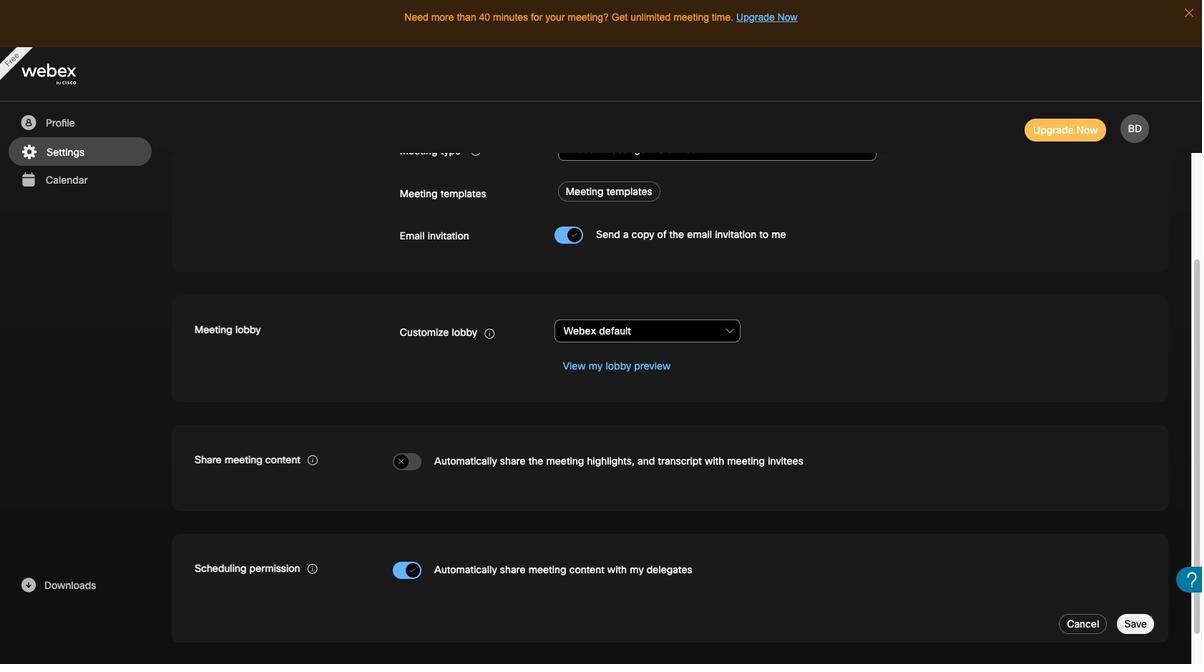 Task type: vqa. For each thing, say whether or not it's contained in the screenshot.
tab list
no



Task type: describe. For each thing, give the bounding box(es) containing it.
mds people circle_filled image
[[19, 115, 37, 132]]

mds content download_filled image
[[19, 578, 37, 595]]

mds cancel_bold image
[[398, 458, 405, 468]]



Task type: locate. For each thing, give the bounding box(es) containing it.
1 horizontal spatial mds check_bold image
[[571, 231, 578, 241]]

0 vertical spatial mds check_bold image
[[571, 231, 578, 241]]

mds check_bold image
[[571, 231, 578, 241], [409, 567, 416, 576]]

banner
[[0, 47, 1202, 102]]

cisco webex image
[[21, 64, 107, 85]]

mds meetings_filled image
[[19, 172, 37, 189]]

mds settings_filled image
[[20, 144, 38, 161]]

0 horizontal spatial mds check_bold image
[[409, 567, 416, 576]]

1 vertical spatial mds check_bold image
[[409, 567, 416, 576]]



